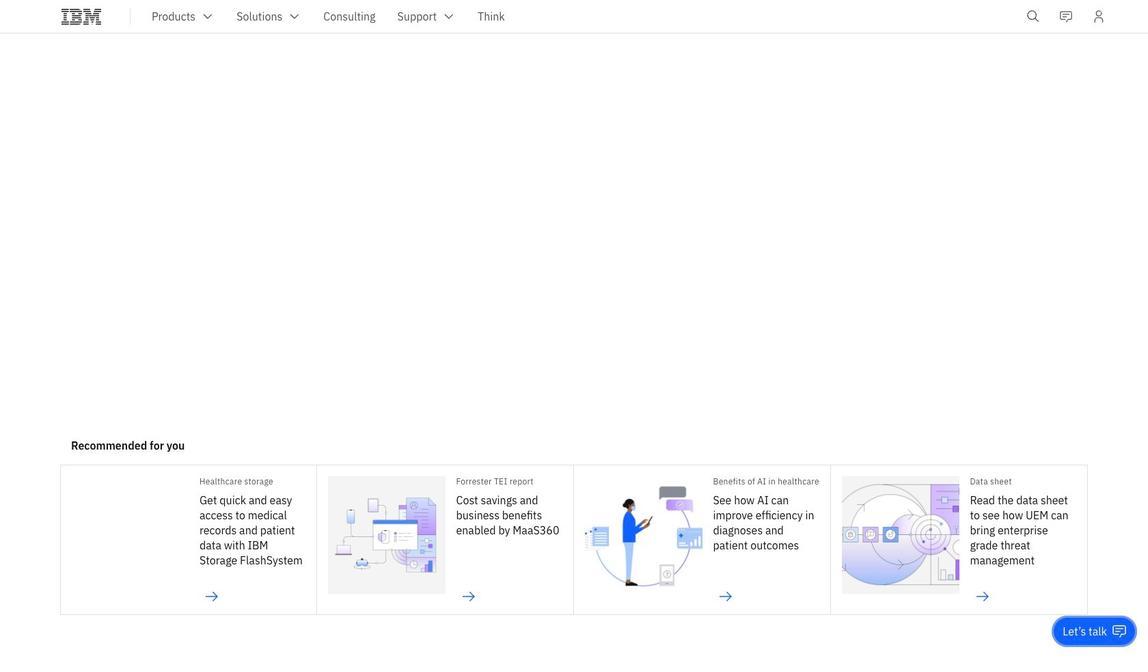 Task type: describe. For each thing, give the bounding box(es) containing it.
let's talk element
[[1064, 624, 1108, 639]]



Task type: vqa. For each thing, say whether or not it's contained in the screenshot.
the Let's talk element
yes



